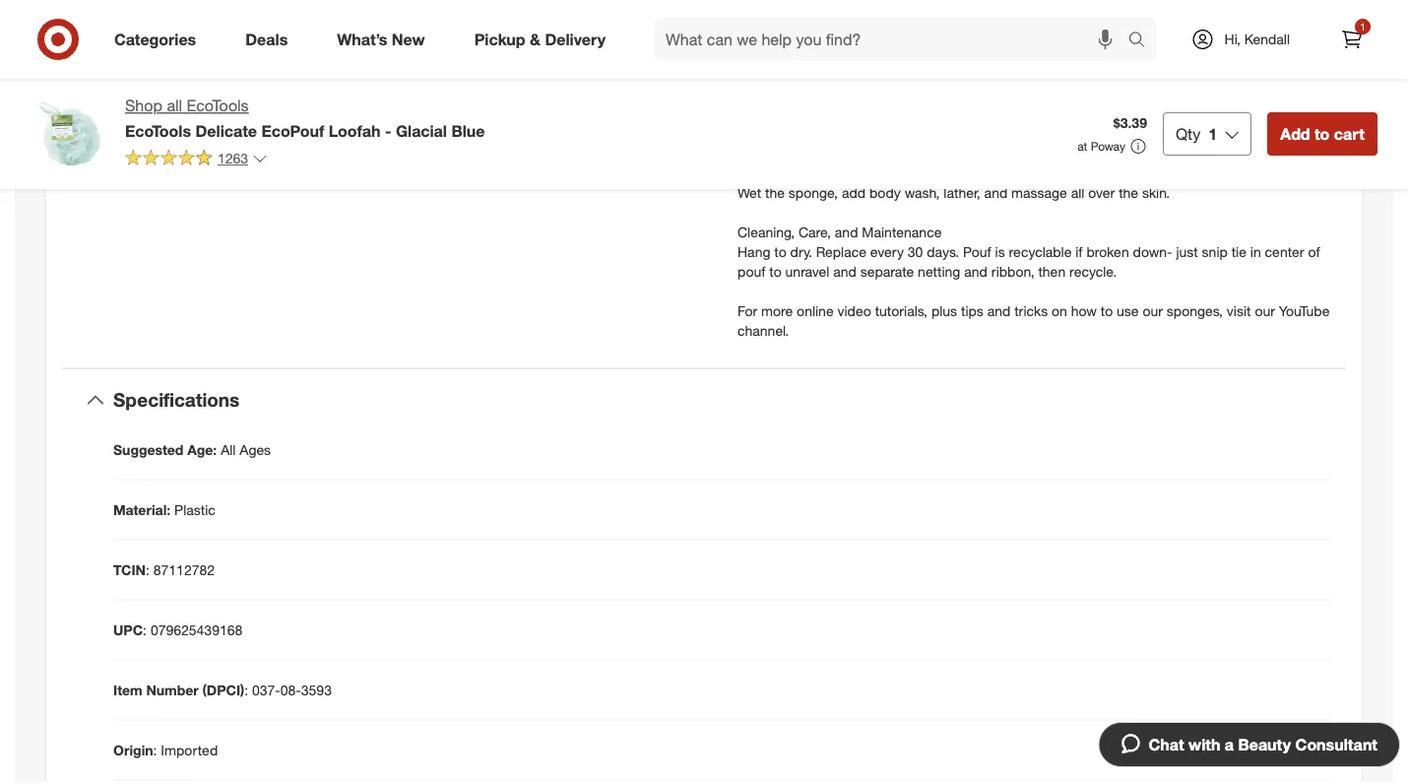 Task type: locate. For each thing, give the bounding box(es) containing it.
on inside for more online video tutorials, plus tips and tricks on how to use our sponges, visit our youtube channel.
[[1052, 302, 1068, 319]]

0 horizontal spatial netting
[[448, 7, 491, 24]]

tricks
[[1015, 302, 1048, 319]]

to right add
[[1315, 124, 1330, 143]]

1 horizontal spatial our
[[1022, 105, 1045, 122]]

1 vertical spatial of
[[1309, 243, 1321, 260]]

1 vertical spatial 100%
[[133, 89, 169, 107]]

0 horizontal spatial our
[[1143, 302, 1163, 319]]

0 vertical spatial delicate
[[160, 7, 210, 24]]

2 horizontal spatial with
[[1189, 735, 1221, 754]]

netting up pickup
[[448, 7, 491, 24]]

home up never
[[464, 62, 499, 79]]

0 horizontal spatial all
[[167, 96, 182, 115]]

delicate up the ribbon
[[160, 7, 210, 24]]

: for imported
[[153, 741, 157, 759]]

is up poway
[[1117, 105, 1127, 122]]

1 our from the left
[[1143, 302, 1163, 319]]

biodegradable down elements:
[[940, 125, 1029, 142]]

1 vertical spatial 1
[[1209, 124, 1218, 143]]

1 horizontal spatial free
[[1257, 66, 1281, 83]]

: for 87112782
[[146, 561, 150, 578]]

1 vertical spatial biodegradable
[[940, 125, 1029, 142]]

just
[[1177, 243, 1199, 260]]

soy
[[842, 125, 864, 142]]

from down search button
[[1131, 66, 1160, 83]]

is right pouf
[[996, 243, 1006, 260]]

1 horizontal spatial (in
[[1033, 125, 1048, 142]]

2 vertical spatial made
[[1130, 105, 1165, 122]]

0 vertical spatial •
[[738, 66, 745, 83]]

a up are
[[453, 62, 461, 79]]

1 horizontal spatial of
[[1309, 243, 1321, 260]]

a
[[453, 62, 461, 79], [1052, 125, 1059, 142], [1225, 735, 1234, 754]]

0 vertical spatial biodegradable
[[342, 62, 431, 79]]

1 horizontal spatial biodegradable
[[940, 125, 1029, 142]]

with inside button
[[1189, 735, 1221, 754]]

to left use
[[1101, 302, 1113, 319]]

upc : 079625439168
[[113, 621, 243, 638]]

add to cart
[[1281, 124, 1366, 143]]

the
[[766, 184, 785, 201], [1119, 184, 1139, 201]]

on left how
[[1052, 302, 1068, 319]]

1 vertical spatial on
[[1052, 302, 1068, 319]]

maintenance
[[862, 223, 942, 241]]

recycled down what can we help you find? suggestions appear below search box
[[873, 66, 926, 83]]

0 vertical spatial of
[[1009, 66, 1021, 83]]

1 horizontal spatial netting
[[918, 263, 961, 280]]

snip
[[1203, 243, 1228, 260]]

1 horizontal spatial recycled
[[873, 66, 926, 83]]

all left over
[[1072, 184, 1085, 201]]

deals link
[[229, 18, 313, 61]]

biodegradable
[[342, 62, 431, 79], [940, 125, 1029, 142]]

0 horizontal spatial biodegradable
[[342, 62, 431, 79]]

a left beauty
[[1225, 735, 1234, 754]]

categories
[[114, 30, 196, 49]]

1 vertical spatial delicate
[[196, 121, 257, 140]]

1 vertical spatial (in
[[1033, 125, 1048, 142]]

animals
[[569, 89, 616, 107]]

of
[[1009, 66, 1021, 83], [1309, 243, 1321, 260]]

cleaning,
[[738, 223, 795, 241]]

0 vertical spatial 1
[[1361, 20, 1366, 33]]

0 horizontal spatial 100%
[[133, 89, 169, 107]]

•
[[738, 66, 745, 83], [738, 105, 745, 122]]

on right tested
[[550, 89, 565, 107]]

packaging up "cruelty-"
[[160, 62, 224, 79]]

youtube
[[1280, 302, 1330, 319]]

recycled up new
[[391, 7, 444, 24]]

and
[[372, 34, 395, 52], [315, 62, 338, 79], [254, 89, 277, 107], [738, 125, 761, 142], [892, 125, 916, 142], [985, 184, 1008, 201], [835, 223, 859, 241], [834, 263, 857, 280], [965, 263, 988, 280], [988, 302, 1011, 319]]

1 vertical spatial composting
[[1102, 125, 1175, 142]]

packaging right 0%
[[1025, 66, 1089, 83]]

1 horizontal spatial all
[[1072, 184, 1085, 201]]

0 vertical spatial recycled
[[391, 7, 444, 24]]

0 horizontal spatial the
[[766, 184, 785, 201]]

is up deals
[[270, 7, 280, 24]]

our packaging is plastic-free and biodegradable (in a home composting environment)!
[[133, 62, 665, 79]]

free
[[287, 62, 311, 79], [1257, 66, 1281, 83]]

tested
[[507, 89, 546, 107]]

100% left "cruelty-"
[[133, 89, 169, 107]]

blue
[[452, 121, 485, 140]]

1 vertical spatial •
[[738, 105, 745, 122]]

packaging
[[749, 66, 813, 83], [749, 105, 813, 122]]

with left soy
[[813, 125, 838, 142]]

1 right kendall
[[1361, 20, 1366, 33]]

: left the 037-
[[245, 681, 248, 699]]

chat with a beauty consultant
[[1149, 735, 1378, 754]]

(in inside '• packaging contains recycled content: 0% of packaging made from plastic- plastic free packaging • packaging contains compostable elements: our packaging is made from fsc certified paper and printed with soy ink, and it's biodegradable (in a home composting environment)'
[[1033, 125, 1048, 142]]

100% up what's
[[352, 7, 388, 24]]

netting inside cleaning, care, and maintenance hang to dry. replace every 30 days. pouf is recyclable if broken down- just snip tie in center of pouf to unravel and separate netting and ribbon, then recycle.
[[918, 263, 961, 280]]

glacial
[[396, 121, 447, 140]]

certified
[[1232, 105, 1283, 122]]

and down compostable
[[892, 125, 916, 142]]

home left $3.39
[[1063, 125, 1098, 142]]

the right wet
[[766, 184, 785, 201]]

composting inside '• packaging contains recycled content: 0% of packaging made from plastic- plastic free packaging • packaging contains compostable elements: our packaging is made from fsc certified paper and printed with soy ink, and it's biodegradable (in a home composting environment)'
[[1102, 125, 1175, 142]]

the delicate ecopouf is made with 100% recycled netting to gently remove dead skin
[[133, 7, 661, 24]]

0 vertical spatial packaging
[[749, 66, 813, 83]]

age:
[[187, 441, 217, 458]]

a left at
[[1052, 125, 1059, 142]]

chat with a beauty consultant button
[[1099, 722, 1401, 767]]

plastic
[[174, 501, 216, 518]]

1 vertical spatial home
[[1063, 125, 1098, 142]]

environment)!
[[580, 62, 665, 79]]

chat
[[1149, 735, 1185, 754]]

1 vertical spatial from
[[1169, 105, 1198, 122]]

free down kendall
[[1257, 66, 1281, 83]]

then
[[1039, 263, 1066, 280]]

our right the visit
[[1256, 302, 1276, 319]]

biodegradable up 100% cruelty-free and vegan- ecotools products are never tested on animals
[[342, 62, 431, 79]]

never
[[469, 89, 503, 107]]

at
[[1078, 139, 1088, 154]]

is inside '• packaging contains recycled content: 0% of packaging made from plastic- plastic free packaging • packaging contains compostable elements: our packaging is made from fsc certified paper and printed with soy ink, and it's biodegradable (in a home composting environment)'
[[1117, 105, 1127, 122]]

ecopouf up for
[[214, 7, 266, 24]]

1 packaging from the top
[[749, 66, 813, 83]]

delicate up 1263 at left top
[[196, 121, 257, 140]]

0 vertical spatial ecopouf
[[214, 7, 266, 24]]

of inside '• packaging contains recycled content: 0% of packaging made from plastic- plastic free packaging • packaging contains compostable elements: our packaging is made from fsc certified paper and printed with soy ink, and it's biodegradable (in a home composting environment)'
[[1009, 66, 1021, 83]]

: left imported
[[153, 741, 157, 759]]

made
[[283, 7, 318, 24], [1092, 66, 1127, 83], [1130, 105, 1165, 122]]

0 vertical spatial made
[[283, 7, 318, 24]]

0 vertical spatial home
[[464, 62, 499, 79]]

0 horizontal spatial recycled
[[391, 7, 444, 24]]

search button
[[1120, 18, 1167, 65]]

0 horizontal spatial on
[[550, 89, 565, 107]]

1263 link
[[125, 149, 268, 171]]

all right shop
[[167, 96, 182, 115]]

2 contains from the top
[[817, 105, 869, 122]]

1 vertical spatial recycled
[[873, 66, 926, 83]]

our right use
[[1143, 302, 1163, 319]]

a inside button
[[1225, 735, 1234, 754]]

of right center
[[1309, 243, 1321, 260]]

0 vertical spatial (in
[[435, 62, 449, 79]]

to left dry. at the top of the page
[[775, 243, 787, 260]]

0 vertical spatial from
[[1131, 66, 1160, 83]]

2 horizontal spatial a
[[1225, 735, 1234, 754]]

add
[[1281, 124, 1311, 143]]

poway
[[1091, 139, 1126, 154]]

our right elements:
[[1022, 105, 1045, 122]]

wash,
[[905, 184, 940, 201]]

-
[[385, 121, 392, 140]]

free up vegan-
[[287, 62, 311, 79]]

1
[[1361, 20, 1366, 33], [1209, 124, 1218, 143]]

0 vertical spatial our
[[133, 62, 156, 79]]

: left 079625439168 in the left bottom of the page
[[143, 621, 147, 638]]

plastic- left the plastic
[[1163, 66, 1209, 83]]

environment)
[[1179, 125, 1259, 142]]

in
[[1251, 243, 1262, 260]]

if
[[1076, 243, 1083, 260]]

2 packaging from the top
[[749, 105, 813, 122]]

(in left at
[[1033, 125, 1048, 142]]

1 down fsc
[[1209, 124, 1218, 143]]

100% cruelty-free and vegan- ecotools products are never tested on animals
[[133, 89, 616, 107]]

2 • from the top
[[738, 105, 745, 122]]

broken
[[1087, 243, 1130, 260]]

biodegradable inside '• packaging contains recycled content: 0% of packaging made from plastic- plastic free packaging • packaging contains compostable elements: our packaging is made from fsc certified paper and printed with soy ink, and it's biodegradable (in a home composting environment)'
[[940, 125, 1029, 142]]

(in down convenience
[[435, 62, 449, 79]]

1 vertical spatial our
[[1022, 105, 1045, 122]]

1 horizontal spatial from
[[1169, 105, 1198, 122]]

center
[[1266, 243, 1305, 260]]

our
[[133, 62, 156, 79], [1022, 105, 1045, 122]]

from
[[1131, 66, 1160, 83], [1169, 105, 1198, 122]]

and right tips on the top right of page
[[988, 302, 1011, 319]]

0 vertical spatial all
[[167, 96, 182, 115]]

1 vertical spatial all
[[1072, 184, 1085, 201]]

1 horizontal spatial the
[[1119, 184, 1139, 201]]

categories link
[[98, 18, 221, 61]]

for
[[738, 302, 758, 319]]

2 vertical spatial with
[[1189, 735, 1221, 754]]

from up qty
[[1169, 105, 1198, 122]]

our down hanging
[[133, 62, 156, 79]]

to inside for more online video tutorials, plus tips and tricks on how to use our sponges, visit our youtube channel.
[[1101, 302, 1113, 319]]

1 vertical spatial netting
[[918, 263, 961, 280]]

0 horizontal spatial of
[[1009, 66, 1021, 83]]

plastic- down added
[[241, 62, 287, 79]]

ecopouf down vegan-
[[261, 121, 325, 140]]

care,
[[799, 223, 831, 241]]

0 vertical spatial with
[[322, 7, 348, 24]]

contains
[[817, 66, 869, 83], [817, 105, 869, 122]]

: left 87112782
[[146, 561, 150, 578]]

more
[[762, 302, 793, 319]]

composting up tested
[[503, 62, 576, 79]]

specifications button
[[62, 369, 1347, 432]]

0 vertical spatial contains
[[817, 66, 869, 83]]

ribbon,
[[992, 263, 1035, 280]]

1 horizontal spatial with
[[813, 125, 838, 142]]

is up free
[[227, 62, 237, 79]]

delicate inside shop all ecotools ecotools delicate ecopouf loofah - glacial blue
[[196, 121, 257, 140]]

0 vertical spatial composting
[[503, 62, 576, 79]]

free inside '• packaging contains recycled content: 0% of packaging made from plastic- plastic free packaging • packaging contains compostable elements: our packaging is made from fsc certified paper and printed with soy ink, and it's biodegradable (in a home composting environment)'
[[1257, 66, 1281, 83]]

with right 'chat'
[[1189, 735, 1221, 754]]

0 vertical spatial 100%
[[352, 7, 388, 24]]

1 vertical spatial made
[[1092, 66, 1127, 83]]

delicate
[[160, 7, 210, 24], [196, 121, 257, 140]]

1 vertical spatial ecopouf
[[261, 121, 325, 140]]

2 vertical spatial a
[[1225, 735, 1234, 754]]

dead
[[601, 7, 633, 24]]

1 horizontal spatial a
[[1052, 125, 1059, 142]]

is inside cleaning, care, and maintenance hang to dry. replace every 30 days. pouf is recyclable if broken down- just snip tie in center of pouf to unravel and separate netting and ribbon, then recycle.
[[996, 243, 1006, 260]]

2 horizontal spatial made
[[1130, 105, 1165, 122]]

1 horizontal spatial our
[[1256, 302, 1276, 319]]

item number (dpci) : 037-08-3593
[[113, 681, 332, 699]]

1 vertical spatial contains
[[817, 105, 869, 122]]

0 horizontal spatial a
[[453, 62, 461, 79]]

0 vertical spatial a
[[453, 62, 461, 79]]

a inside '• packaging contains recycled content: 0% of packaging made from plastic- plastic free packaging • packaging contains compostable elements: our packaging is made from fsc certified paper and printed with soy ink, and it's biodegradable (in a home composting environment)'
[[1052, 125, 1059, 142]]

1 horizontal spatial composting
[[1102, 125, 1175, 142]]

1 vertical spatial with
[[813, 125, 838, 142]]

and down 'drying'
[[315, 62, 338, 79]]

1 horizontal spatial plastic-
[[1163, 66, 1209, 83]]

recyclable
[[1009, 243, 1072, 260]]

1 horizontal spatial 1
[[1361, 20, 1366, 33]]

1 vertical spatial packaging
[[749, 105, 813, 122]]

the right over
[[1119, 184, 1139, 201]]

our inside '• packaging contains recycled content: 0% of packaging made from plastic- plastic free packaging • packaging contains compostable elements: our packaging is made from fsc certified paper and printed with soy ink, and it's biodegradable (in a home composting environment)'
[[1022, 105, 1045, 122]]

1 horizontal spatial home
[[1063, 125, 1098, 142]]

with up ease
[[322, 7, 348, 24]]

1 horizontal spatial 100%
[[352, 7, 388, 24]]

packaging up at
[[1049, 105, 1113, 122]]

0 horizontal spatial from
[[1131, 66, 1160, 83]]

0 horizontal spatial with
[[322, 7, 348, 24]]

3593
[[301, 681, 332, 699]]

plastic- inside '• packaging contains recycled content: 0% of packaging made from plastic- plastic free packaging • packaging contains compostable elements: our packaging is made from fsc certified paper and printed with soy ink, and it's biodegradable (in a home composting environment)'
[[1163, 66, 1209, 83]]

new
[[392, 30, 425, 49]]

: for 079625439168
[[143, 621, 147, 638]]

1 vertical spatial a
[[1052, 125, 1059, 142]]

recycled inside '• packaging contains recycled content: 0% of packaging made from plastic- plastic free packaging • packaging contains compostable elements: our packaging is made from fsc certified paper and printed with soy ink, and it's biodegradable (in a home composting environment)'
[[873, 66, 926, 83]]

of right 0%
[[1009, 66, 1021, 83]]

our
[[1143, 302, 1163, 319], [1256, 302, 1276, 319]]

1 • from the top
[[738, 66, 745, 83]]

every
[[871, 243, 904, 260]]

0 horizontal spatial made
[[283, 7, 318, 24]]

1263
[[218, 150, 248, 167]]

:
[[146, 561, 150, 578], [143, 621, 147, 638], [245, 681, 248, 699], [153, 741, 157, 759]]

composting left qty
[[1102, 125, 1175, 142]]

pouf
[[964, 243, 992, 260]]

netting down days.
[[918, 263, 961, 280]]

037-
[[252, 681, 281, 699]]

• packaging contains recycled content: 0% of packaging made from plastic- plastic free packaging • packaging contains compostable elements: our packaging is made from fsc certified paper and printed with soy ink, and it's biodegradable (in a home composting environment)
[[738, 66, 1323, 142]]

shop
[[125, 96, 162, 115]]

1 horizontal spatial on
[[1052, 302, 1068, 319]]



Task type: describe. For each thing, give the bounding box(es) containing it.
ease
[[339, 34, 368, 52]]

0 vertical spatial netting
[[448, 7, 491, 24]]

home inside '• packaging contains recycled content: 0% of packaging made from plastic- plastic free packaging • packaging contains compostable elements: our packaging is made from fsc certified paper and printed with soy ink, and it's biodegradable (in a home composting environment)'
[[1063, 125, 1098, 142]]

loofah
[[329, 121, 381, 140]]

the
[[133, 7, 156, 24]]

tips
[[962, 302, 984, 319]]

and left the printed
[[738, 125, 761, 142]]

products
[[387, 89, 442, 107]]

material: plastic
[[113, 501, 216, 518]]

all
[[221, 441, 236, 458]]

and down pouf
[[965, 263, 988, 280]]

wet the sponge, add body wash, lather, and massage all over the skin.
[[738, 184, 1171, 201]]

0 horizontal spatial free
[[287, 62, 311, 79]]

sponge,
[[789, 184, 838, 201]]

pickup & delivery link
[[458, 18, 631, 61]]

dry.
[[791, 243, 813, 260]]

days.
[[927, 243, 960, 260]]

elements:
[[958, 105, 1018, 122]]

add to cart button
[[1268, 112, 1378, 156]]

2 the from the left
[[1119, 184, 1139, 201]]

at poway
[[1078, 139, 1126, 154]]

0 horizontal spatial our
[[133, 62, 156, 79]]

plastic
[[1213, 66, 1253, 83]]

for
[[232, 34, 249, 52]]

0 horizontal spatial plastic-
[[241, 62, 287, 79]]

gently
[[510, 7, 548, 24]]

hanging
[[133, 34, 185, 52]]

origin
[[113, 741, 153, 759]]

visit
[[1227, 302, 1252, 319]]

for more online video tutorials, plus tips and tricks on how to use our sponges, visit our youtube channel.
[[738, 302, 1330, 339]]

to right pouf at the top
[[770, 263, 782, 280]]

search
[[1120, 32, 1167, 51]]

hang
[[738, 243, 771, 260]]

convenience
[[399, 34, 477, 52]]

upc
[[113, 621, 143, 638]]

08-
[[281, 681, 301, 699]]

suggested age: all ages
[[113, 441, 271, 458]]

massage
[[1012, 184, 1068, 201]]

0 horizontal spatial composting
[[503, 62, 576, 79]]

0 horizontal spatial 1
[[1209, 124, 1218, 143]]

1 link
[[1331, 18, 1374, 61]]

use
[[1117, 302, 1139, 319]]

printed
[[765, 125, 809, 142]]

skin
[[637, 7, 661, 24]]

shop all ecotools ecotools delicate ecopouf loofah - glacial blue
[[125, 96, 485, 140]]

0%
[[984, 66, 1005, 83]]

to inside button
[[1315, 124, 1330, 143]]

paper
[[1287, 105, 1323, 122]]

1 the from the left
[[766, 184, 785, 201]]

specifications
[[113, 389, 240, 412]]

and right ease
[[372, 34, 395, 52]]

with inside '• packaging contains recycled content: 0% of packaging made from plastic- plastic free packaging • packaging contains compostable elements: our packaging is made from fsc certified paper and printed with soy ink, and it's biodegradable (in a home composting environment)'
[[813, 125, 838, 142]]

079625439168
[[151, 621, 243, 638]]

ecotools up 1263 at left top
[[187, 96, 249, 115]]

vegan-
[[281, 89, 325, 107]]

ecotools up "loofah"
[[328, 89, 383, 107]]

and right free
[[254, 89, 277, 107]]

sponges,
[[1167, 302, 1224, 319]]

compostable
[[873, 105, 954, 122]]

pouf
[[738, 263, 766, 280]]

it's
[[920, 125, 936, 142]]

add
[[842, 184, 866, 201]]

What can we help you find? suggestions appear below search field
[[654, 18, 1134, 61]]

ecopouf inside shop all ecotools ecotools delicate ecopouf loofah - glacial blue
[[261, 121, 325, 140]]

hanging ribbon for added drying ease and convenience
[[133, 34, 477, 52]]

hi, kendall
[[1225, 31, 1291, 48]]

0 horizontal spatial (in
[[435, 62, 449, 79]]

material:
[[113, 501, 171, 518]]

packaging up the printed
[[738, 85, 802, 103]]

deals
[[246, 30, 288, 49]]

item
[[113, 681, 142, 699]]

to up pickup
[[494, 7, 507, 24]]

$3.39
[[1114, 114, 1148, 132]]

and up replace
[[835, 223, 859, 241]]

fsc
[[1201, 105, 1228, 122]]

2 our from the left
[[1256, 302, 1276, 319]]

recycle.
[[1070, 263, 1117, 280]]

ink,
[[867, 125, 889, 142]]

and down replace
[[834, 263, 857, 280]]

image of ecotools delicate ecopouf loofah - glacial blue image
[[31, 95, 109, 173]]

and inside for more online video tutorials, plus tips and tricks on how to use our sponges, visit our youtube channel.
[[988, 302, 1011, 319]]

tcin
[[113, 561, 146, 578]]

unravel
[[786, 263, 830, 280]]

ecotools down shop
[[125, 121, 191, 140]]

0 horizontal spatial home
[[464, 62, 499, 79]]

0 vertical spatial on
[[550, 89, 565, 107]]

cart
[[1335, 124, 1366, 143]]

of inside cleaning, care, and maintenance hang to dry. replace every 30 days. pouf is recyclable if broken down- just snip tie in center of pouf to unravel and separate netting and ribbon, then recycle.
[[1309, 243, 1321, 260]]

video
[[838, 302, 872, 319]]

delivery
[[545, 30, 606, 49]]

tie
[[1232, 243, 1247, 260]]

and right lather,
[[985, 184, 1008, 201]]

free
[[223, 89, 250, 107]]

all inside shop all ecotools ecotools delicate ecopouf loofah - glacial blue
[[167, 96, 182, 115]]

separate
[[861, 263, 914, 280]]

drying
[[296, 34, 335, 52]]

qty 1
[[1176, 124, 1218, 143]]

added
[[252, 34, 292, 52]]

what's new link
[[320, 18, 450, 61]]

are
[[446, 89, 465, 107]]

1 contains from the top
[[817, 66, 869, 83]]

tcin : 87112782
[[113, 561, 215, 578]]

content:
[[930, 66, 980, 83]]

(dpci)
[[203, 681, 245, 699]]

&
[[530, 30, 541, 49]]

ages
[[240, 441, 271, 458]]

channel.
[[738, 322, 789, 339]]

1 horizontal spatial made
[[1092, 66, 1127, 83]]

down-
[[1134, 243, 1173, 260]]

pickup
[[475, 30, 526, 49]]

origin : imported
[[113, 741, 218, 759]]

online
[[797, 302, 834, 319]]



Task type: vqa. For each thing, say whether or not it's contained in the screenshot.


